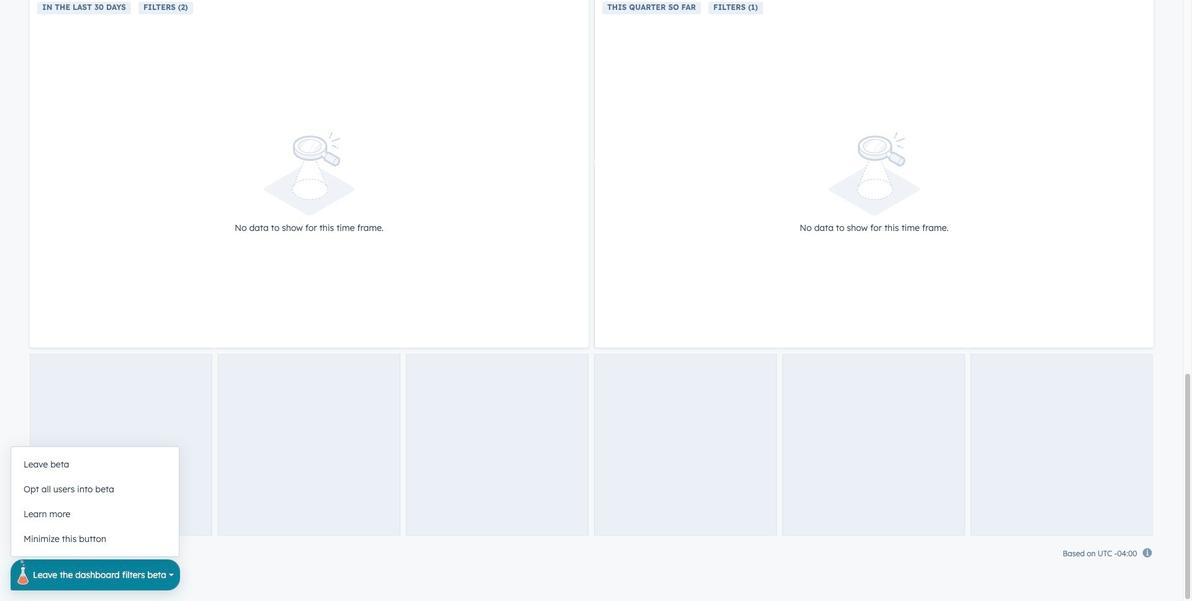 Task type: locate. For each thing, give the bounding box(es) containing it.
chat conversation totals by chatflow element
[[595, 0, 1154, 348]]

chat conversation closed totals by rep element
[[30, 0, 589, 348]]



Task type: vqa. For each thing, say whether or not it's contained in the screenshot.
CHAT CONVERSATION CLOSED TOTALS BY REP element
yes



